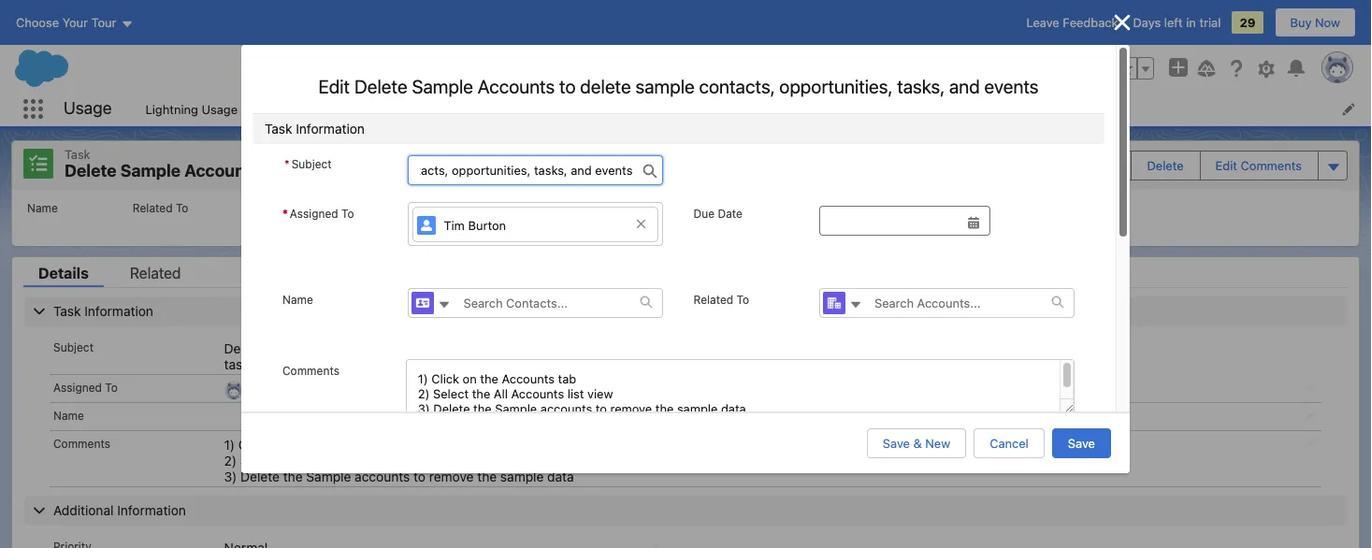 Task type: locate. For each thing, give the bounding box(es) containing it.
tasks, inside task delete sample accounts to delete sample contacts, opportunities, tasks, and events
[[599, 161, 648, 181]]

all
[[305, 453, 320, 468]]

accounts
[[478, 76, 555, 97], [185, 161, 261, 181], [315, 340, 372, 356], [313, 437, 370, 453], [323, 453, 380, 468]]

accounts
[[355, 468, 410, 484]]

1 horizontal spatial tim burton link
[[413, 207, 659, 242]]

usage left lightning
[[64, 98, 112, 118]]

sample
[[412, 76, 473, 97], [121, 161, 181, 181], [267, 340, 312, 356], [306, 468, 351, 484]]

subject down details link
[[53, 340, 94, 354]]

and for edit delete sample accounts to delete sample contacts, opportunities, tasks, and events
[[949, 76, 980, 97]]

delete down my
[[285, 161, 335, 181]]

0 horizontal spatial and
[[263, 356, 286, 372]]

0 vertical spatial assigned
[[290, 207, 338, 221]]

to
[[559, 76, 576, 97], [264, 161, 281, 181], [375, 340, 387, 356], [413, 468, 426, 484]]

click
[[238, 437, 268, 453]]

events inside delete sample accounts to delete sample contacts, opportunities, tasks, and events
[[289, 356, 329, 372]]

usage right lightning
[[202, 101, 238, 116]]

assigned
[[290, 207, 338, 221], [53, 380, 102, 394]]

task inside task delete sample accounts to delete sample contacts, opportunities, tasks, and events
[[65, 147, 90, 162]]

edit inside button
[[1216, 158, 1238, 173]]

1) click on the accounts tab 2) select the all accounts list view 3) delete the sample accounts to remove the sample data
[[224, 437, 574, 484]]

information for additional information "dropdown button"
[[117, 502, 186, 518]]

1 horizontal spatial tim burton
[[444, 218, 506, 233]]

2 vertical spatial related to
[[708, 409, 764, 423]]

2 vertical spatial opportunities,
[[539, 340, 623, 356]]

the
[[290, 437, 310, 453], [282, 453, 301, 468], [283, 468, 303, 484], [477, 468, 497, 484]]

related to
[[133, 201, 188, 215], [694, 292, 749, 306], [708, 409, 764, 423]]

save for save & new
[[883, 436, 910, 451]]

information inside additional information "dropdown button"
[[117, 502, 186, 518]]

1 vertical spatial tim
[[248, 380, 271, 396]]

1 vertical spatial subject
[[53, 340, 94, 354]]

0 horizontal spatial task information
[[53, 303, 153, 319]]

opportunities left |
[[290, 101, 368, 116]]

list
[[383, 453, 401, 468]]

delete inside "button"
[[1147, 158, 1184, 173]]

information for task information dropdown button
[[84, 303, 153, 319]]

tasks, for task delete sample accounts to delete sample contacts, opportunities, tasks, and events
[[599, 161, 648, 181]]

tasks,
[[897, 76, 945, 97], [599, 161, 648, 181], [224, 356, 260, 372]]

0 horizontal spatial tim burton
[[248, 380, 315, 396]]

list
[[134, 92, 1371, 126], [12, 189, 1359, 246]]

delete inside delete sample accounts to delete sample contacts, opportunities, tasks, and events
[[224, 340, 263, 356]]

0 horizontal spatial edit
[[318, 76, 350, 97]]

and inside task delete sample accounts to delete sample contacts, opportunities, tasks, and events
[[652, 161, 682, 181]]

Comments text field
[[406, 359, 1075, 414]]

2 horizontal spatial and
[[949, 76, 980, 97]]

2 vertical spatial delete
[[391, 340, 428, 356]]

1 save from the left
[[883, 436, 910, 451]]

task information up * subject
[[265, 121, 365, 137]]

tim burton link
[[413, 207, 659, 242], [248, 380, 315, 397]]

1 horizontal spatial task information
[[265, 121, 365, 137]]

save & new button
[[867, 428, 967, 458]]

delete
[[580, 76, 631, 97], [285, 161, 335, 181], [391, 340, 428, 356]]

delete sample accounts to delete sample contacts, opportunities, tasks, and events
[[224, 340, 623, 372]]

task information inside task information dropdown button
[[53, 303, 153, 319]]

edit comments
[[1216, 158, 1302, 173]]

contacts, for edit delete sample accounts to delete sample contacts, opportunities, tasks, and events
[[699, 76, 775, 97]]

sample inside 1) click on the accounts tab 2) select the all accounts list view 3) delete the sample accounts to remove the sample data
[[306, 468, 351, 484]]

1 vertical spatial task
[[65, 147, 90, 162]]

1 horizontal spatial opportunities
[[379, 101, 457, 116]]

0 vertical spatial name
[[27, 201, 58, 215]]

0 vertical spatial task
[[265, 121, 292, 137]]

0 horizontal spatial events
[[289, 356, 329, 372]]

delete inside 1) click on the accounts tab 2) select the all accounts list view 3) delete the sample accounts to remove the sample data
[[241, 468, 280, 484]]

sample inside task delete sample accounts to delete sample contacts, opportunities, tasks, and events
[[339, 161, 397, 181]]

accounts image
[[823, 291, 846, 314]]

delete for edit
[[580, 76, 631, 97]]

1 vertical spatial name
[[282, 292, 313, 306]]

0 horizontal spatial subject
[[53, 340, 94, 354]]

task
[[265, 121, 292, 137], [65, 147, 90, 162], [53, 303, 81, 319]]

search...
[[506, 61, 556, 76]]

task information button
[[24, 296, 1347, 326]]

1 vertical spatial related to
[[694, 292, 749, 306]]

1 horizontal spatial save
[[1068, 436, 1095, 451]]

2 vertical spatial information
[[117, 502, 186, 518]]

list for lightning usage link
[[12, 189, 1359, 246]]

1 horizontal spatial contacts,
[[479, 340, 535, 356]]

2 opportunities from the left
[[379, 101, 457, 116]]

0 vertical spatial contacts,
[[699, 76, 775, 97]]

due
[[694, 207, 715, 221]]

data
[[547, 468, 574, 484]]

0 vertical spatial tim burton link
[[413, 207, 659, 242]]

comments for *
[[282, 364, 340, 378]]

information down related link
[[84, 303, 153, 319]]

save inside save & new button
[[883, 436, 910, 451]]

tim burton inside tim burton link
[[444, 218, 506, 233]]

details link
[[23, 264, 104, 287]]

2 vertical spatial and
[[263, 356, 286, 372]]

remove
[[429, 468, 474, 484]]

1 vertical spatial contacts,
[[401, 161, 477, 181]]

* my opportunities | opportunities
[[260, 101, 457, 116]]

delete right the "search..."
[[580, 76, 631, 97]]

related to inside list
[[133, 201, 188, 215]]

&
[[913, 436, 922, 451]]

contacts, inside delete sample accounts to delete sample contacts, opportunities, tasks, and events
[[479, 340, 535, 356]]

1 opportunities from the left
[[290, 101, 368, 116]]

edit
[[318, 76, 350, 97], [1216, 158, 1238, 173]]

0 horizontal spatial save
[[883, 436, 910, 451]]

delete down the contacts icon
[[391, 340, 428, 356]]

edit up * my opportunities | opportunities
[[318, 76, 350, 97]]

additional information button
[[24, 496, 1347, 526]]

subject
[[292, 157, 332, 171], [53, 340, 94, 354]]

name
[[27, 201, 58, 215], [282, 292, 313, 306], [53, 409, 84, 423]]

my
[[269, 101, 286, 116]]

information
[[296, 121, 365, 137], [84, 303, 153, 319], [117, 502, 186, 518]]

1 horizontal spatial assigned to
[[290, 207, 354, 221]]

sample
[[636, 76, 695, 97], [339, 161, 397, 181], [432, 340, 475, 356], [500, 468, 544, 484]]

0 vertical spatial related to
[[133, 201, 188, 215]]

0 vertical spatial opportunities,
[[779, 76, 893, 97]]

contacts, inside task delete sample accounts to delete sample contacts, opportunities, tasks, and events
[[401, 161, 477, 181]]

2 horizontal spatial tasks,
[[897, 76, 945, 97]]

0 horizontal spatial comments
[[53, 437, 110, 451]]

save inside save button
[[1068, 436, 1095, 451]]

leave feedback link
[[1027, 15, 1118, 30]]

1 horizontal spatial usage
[[202, 101, 238, 116]]

1 horizontal spatial tasks,
[[599, 161, 648, 181]]

1 horizontal spatial tim
[[444, 218, 465, 233]]

1 vertical spatial list
[[12, 189, 1359, 246]]

0 horizontal spatial assigned to
[[53, 380, 118, 394]]

tim
[[444, 218, 465, 233], [248, 380, 271, 396]]

burton
[[468, 218, 506, 233], [274, 380, 315, 396]]

0 vertical spatial and
[[949, 76, 980, 97]]

2 vertical spatial task
[[53, 303, 81, 319]]

opportunities,
[[779, 76, 893, 97], [481, 161, 595, 181], [539, 340, 623, 356]]

2 vertical spatial comments
[[53, 437, 110, 451]]

save left &
[[883, 436, 910, 451]]

events for task delete sample accounts to delete sample contacts, opportunities, tasks, and events
[[686, 161, 739, 181]]

0 horizontal spatial text default image
[[438, 299, 451, 312]]

usage
[[64, 98, 112, 118], [202, 101, 238, 116]]

and
[[949, 76, 980, 97], [652, 161, 682, 181], [263, 356, 286, 372]]

None text field
[[819, 206, 990, 236]]

0 vertical spatial tasks,
[[897, 76, 945, 97]]

1 vertical spatial events
[[686, 161, 739, 181]]

text default image
[[452, 103, 465, 116], [1051, 296, 1064, 309], [438, 299, 451, 312]]

save right cancel button
[[1068, 436, 1095, 451]]

2 horizontal spatial delete
[[580, 76, 631, 97]]

new
[[925, 436, 951, 451]]

comments
[[1241, 158, 1302, 173], [282, 364, 340, 378], [53, 437, 110, 451]]

1 horizontal spatial events
[[686, 161, 739, 181]]

additional information
[[53, 502, 186, 518]]

edit for edit delete sample accounts to delete sample contacts, opportunities, tasks, and events
[[318, 76, 350, 97]]

to inside delete sample accounts to delete sample contacts, opportunities, tasks, and events
[[375, 340, 387, 356]]

0 horizontal spatial delete
[[285, 161, 335, 181]]

task delete sample accounts to delete sample contacts, opportunities, tasks, and events
[[65, 147, 739, 181]]

0 horizontal spatial tim
[[248, 380, 271, 396]]

delete for task
[[285, 161, 335, 181]]

1 horizontal spatial assigned
[[290, 207, 338, 221]]

1 horizontal spatial comments
[[282, 364, 340, 378]]

on
[[272, 437, 287, 453]]

2 horizontal spatial events
[[985, 76, 1039, 97]]

opportunities, for task delete sample accounts to delete sample contacts, opportunities, tasks, and events
[[481, 161, 595, 181]]

list containing name
[[12, 189, 1359, 246]]

1 horizontal spatial and
[[652, 161, 682, 181]]

lightning usage
[[145, 101, 238, 116]]

*
[[260, 101, 266, 116], [485, 101, 490, 116], [284, 157, 290, 171], [282, 207, 288, 221]]

information inside task information dropdown button
[[84, 303, 153, 319]]

1 vertical spatial tasks,
[[599, 161, 648, 181]]

2 save from the left
[[1068, 436, 1095, 451]]

left
[[1164, 15, 1183, 30]]

0 horizontal spatial text default image
[[640, 296, 653, 309]]

delete inside task delete sample accounts to delete sample contacts, opportunities, tasks, and events
[[285, 161, 335, 181]]

1 horizontal spatial text default image
[[676, 103, 689, 116]]

0 vertical spatial tim burton
[[444, 218, 506, 233]]

information right additional
[[117, 502, 186, 518]]

1 horizontal spatial burton
[[468, 218, 506, 233]]

1 vertical spatial tim burton
[[248, 380, 315, 396]]

save
[[883, 436, 910, 451], [1068, 436, 1095, 451]]

0 vertical spatial list
[[134, 92, 1371, 126]]

0 vertical spatial comments
[[1241, 158, 1302, 173]]

0 horizontal spatial tim burton link
[[248, 380, 315, 397]]

tim burton
[[444, 218, 506, 233], [248, 380, 315, 396]]

related to for *
[[694, 292, 749, 306]]

text default image
[[676, 103, 689, 116], [640, 296, 653, 309], [849, 299, 862, 312]]

opportunities
[[290, 101, 368, 116], [379, 101, 457, 116]]

events
[[985, 76, 1039, 97], [686, 161, 739, 181], [289, 356, 329, 372]]

0 vertical spatial assigned to
[[290, 207, 354, 221]]

opportunities right |
[[379, 101, 457, 116]]

1 vertical spatial edit
[[1216, 158, 1238, 173]]

and for task delete sample accounts to delete sample contacts, opportunities, tasks, and events
[[652, 161, 682, 181]]

1 vertical spatial comments
[[282, 364, 340, 378]]

edit comments button
[[1201, 151, 1317, 179]]

tab
[[373, 437, 393, 453]]

cancel button
[[974, 428, 1045, 458]]

group
[[1115, 57, 1154, 80]]

events inside task delete sample accounts to delete sample contacts, opportunities, tasks, and events
[[686, 161, 739, 181]]

0 vertical spatial delete
[[580, 76, 631, 97]]

1 vertical spatial information
[[84, 303, 153, 319]]

tim up click
[[248, 380, 271, 396]]

in
[[1186, 15, 1196, 30]]

edit right delete "button"
[[1216, 158, 1238, 173]]

task information
[[265, 121, 365, 137], [53, 303, 153, 319]]

opportunities, inside task delete sample accounts to delete sample contacts, opportunities, tasks, and events
[[481, 161, 595, 181]]

0 vertical spatial tim
[[444, 218, 465, 233]]

edit for edit comments
[[1216, 158, 1238, 173]]

assigned to
[[290, 207, 354, 221], [53, 380, 118, 394]]

opportunities, inside delete sample accounts to delete sample contacts, opportunities, tasks, and events
[[539, 340, 623, 356]]

tasks, for edit delete sample accounts to delete sample contacts, opportunities, tasks, and events
[[897, 76, 945, 97]]

0 vertical spatial subject
[[292, 157, 332, 171]]

0 horizontal spatial burton
[[274, 380, 315, 396]]

contacts image
[[412, 291, 434, 314]]

0 vertical spatial edit
[[318, 76, 350, 97]]

2 vertical spatial events
[[289, 356, 329, 372]]

task information down details link
[[53, 303, 153, 319]]

list containing lightning usage
[[134, 92, 1371, 126]]

now
[[1315, 15, 1340, 30]]

0 vertical spatial events
[[985, 76, 1039, 97]]

contacts, for task delete sample accounts to delete sample contacts, opportunities, tasks, and events
[[401, 161, 477, 181]]

contacts,
[[699, 76, 775, 97], [401, 161, 477, 181], [479, 340, 535, 356]]

2 vertical spatial tasks,
[[224, 356, 260, 372]]

information down * my opportunities | opportunities
[[296, 121, 365, 137]]

1 vertical spatial and
[[652, 161, 682, 181]]

0 horizontal spatial opportunities
[[290, 101, 368, 116]]

0 horizontal spatial contacts,
[[401, 161, 477, 181]]

2 vertical spatial name
[[53, 409, 84, 423]]

days
[[1133, 15, 1161, 30]]

delete
[[354, 76, 407, 97], [1147, 158, 1184, 173], [65, 161, 117, 181], [224, 340, 263, 356], [241, 468, 280, 484]]

2 horizontal spatial contacts,
[[699, 76, 775, 97]]

1)
[[224, 437, 235, 453]]

1 horizontal spatial delete
[[391, 340, 428, 356]]

tim down task delete sample accounts to delete sample contacts, opportunities, tasks, and events
[[444, 218, 465, 233]]

to
[[176, 201, 188, 215], [342, 207, 354, 221], [737, 292, 749, 306], [105, 380, 118, 394], [751, 409, 764, 423]]

0 horizontal spatial assigned
[[53, 380, 102, 394]]

related
[[133, 201, 173, 215], [130, 264, 181, 281], [694, 292, 734, 306], [708, 409, 748, 423]]

1 vertical spatial delete
[[285, 161, 335, 181]]

|
[[371, 101, 376, 116]]

2 horizontal spatial comments
[[1241, 158, 1302, 173]]

2 vertical spatial contacts,
[[479, 340, 535, 356]]

2 horizontal spatial text default image
[[849, 299, 862, 312]]

list item
[[249, 92, 473, 126]]

1 vertical spatial task information
[[53, 303, 153, 319]]

subject down * my opportunities | opportunities
[[292, 157, 332, 171]]

1 horizontal spatial edit
[[1216, 158, 1238, 173]]

1 vertical spatial opportunities,
[[481, 161, 595, 181]]

Related To text field
[[863, 289, 1051, 317]]



Task type: vqa. For each thing, say whether or not it's contained in the screenshot.
Choose
no



Task type: describe. For each thing, give the bounding box(es) containing it.
1 vertical spatial tim burton link
[[248, 380, 315, 397]]

usage inside list
[[202, 101, 238, 116]]

feedback
[[1063, 15, 1118, 30]]

delete inside delete sample accounts to delete sample contacts, opportunities, tasks, and events
[[391, 340, 428, 356]]

0 vertical spatial task information
[[265, 121, 365, 137]]

sample inside delete sample accounts to delete sample contacts, opportunities, tasks, and events
[[432, 340, 475, 356]]

to inside 1) click on the accounts tab 2) select the all accounts list view 3) delete the sample accounts to remove the sample data
[[413, 468, 426, 484]]

related inside list
[[133, 201, 173, 215]]

details
[[38, 264, 89, 281]]

save & new
[[883, 436, 951, 451]]

accounts inside task delete sample accounts to delete sample contacts, opportunities, tasks, and events
[[185, 161, 261, 181]]

due date
[[694, 207, 743, 221]]

leave feedback
[[1027, 15, 1118, 30]]

* link
[[473, 92, 655, 126]]

and inside delete sample accounts to delete sample contacts, opportunities, tasks, and events
[[263, 356, 286, 372]]

days left in trial
[[1133, 15, 1221, 30]]

trial
[[1200, 15, 1221, 30]]

sample inside 1) click on the accounts tab 2) select the all accounts list view 3) delete the sample accounts to remove the sample data
[[500, 468, 544, 484]]

1 horizontal spatial text default image
[[452, 103, 465, 116]]

* list item
[[473, 92, 698, 126]]

list item containing *
[[249, 92, 473, 126]]

buy now
[[1290, 15, 1340, 30]]

0 horizontal spatial usage
[[64, 98, 112, 118]]

1 vertical spatial assigned to
[[53, 380, 118, 394]]

to inside task delete sample accounts to delete sample contacts, opportunities, tasks, and events
[[264, 161, 281, 181]]

select
[[240, 453, 278, 468]]

delete inside task delete sample accounts to delete sample contacts, opportunities, tasks, and events
[[65, 161, 117, 181]]

save button
[[1052, 428, 1111, 458]]

task inside dropdown button
[[53, 303, 81, 319]]

additional
[[53, 502, 114, 518]]

events for edit delete sample accounts to delete sample contacts, opportunities, tasks, and events
[[985, 76, 1039, 97]]

29
[[1240, 15, 1256, 30]]

sample inside task delete sample accounts to delete sample contacts, opportunities, tasks, and events
[[121, 161, 181, 181]]

buy
[[1290, 15, 1312, 30]]

cancel
[[990, 436, 1029, 451]]

0 vertical spatial information
[[296, 121, 365, 137]]

text default image inside * list item
[[676, 103, 689, 116]]

lightning
[[145, 101, 198, 116]]

inverse image
[[1111, 11, 1134, 34]]

sample inside delete sample accounts to delete sample contacts, opportunities, tasks, and events
[[267, 340, 312, 356]]

date
[[718, 207, 743, 221]]

delete button
[[1132, 151, 1199, 179]]

comments for subject
[[53, 437, 110, 451]]

search... button
[[470, 53, 844, 83]]

list for leave feedback link
[[134, 92, 1371, 126]]

name inside list
[[27, 201, 58, 215]]

related link
[[115, 264, 196, 287]]

edit delete sample accounts to delete sample contacts, opportunities, tasks, and events
[[318, 76, 1039, 97]]

related to for subject
[[708, 409, 764, 423]]

1 horizontal spatial subject
[[292, 157, 332, 171]]

name for *
[[282, 292, 313, 306]]

0 vertical spatial burton
[[468, 218, 506, 233]]

1 vertical spatial assigned
[[53, 380, 102, 394]]

leave
[[1027, 15, 1060, 30]]

view
[[404, 453, 432, 468]]

lightning usage link
[[134, 92, 249, 126]]

buy now button
[[1274, 7, 1356, 37]]

accounts inside delete sample accounts to delete sample contacts, opportunities, tasks, and events
[[315, 340, 372, 356]]

save for save
[[1068, 436, 1095, 451]]

name for subject
[[53, 409, 84, 423]]

3)
[[224, 468, 237, 484]]

2 horizontal spatial text default image
[[1051, 296, 1064, 309]]

comments inside button
[[1241, 158, 1302, 173]]

1 vertical spatial burton
[[274, 380, 315, 396]]

2)
[[224, 453, 237, 468]]

tasks, inside delete sample accounts to delete sample contacts, opportunities, tasks, and events
[[224, 356, 260, 372]]

* subject
[[284, 157, 332, 171]]

opportunities, for edit delete sample accounts to delete sample contacts, opportunities, tasks, and events
[[779, 76, 893, 97]]



